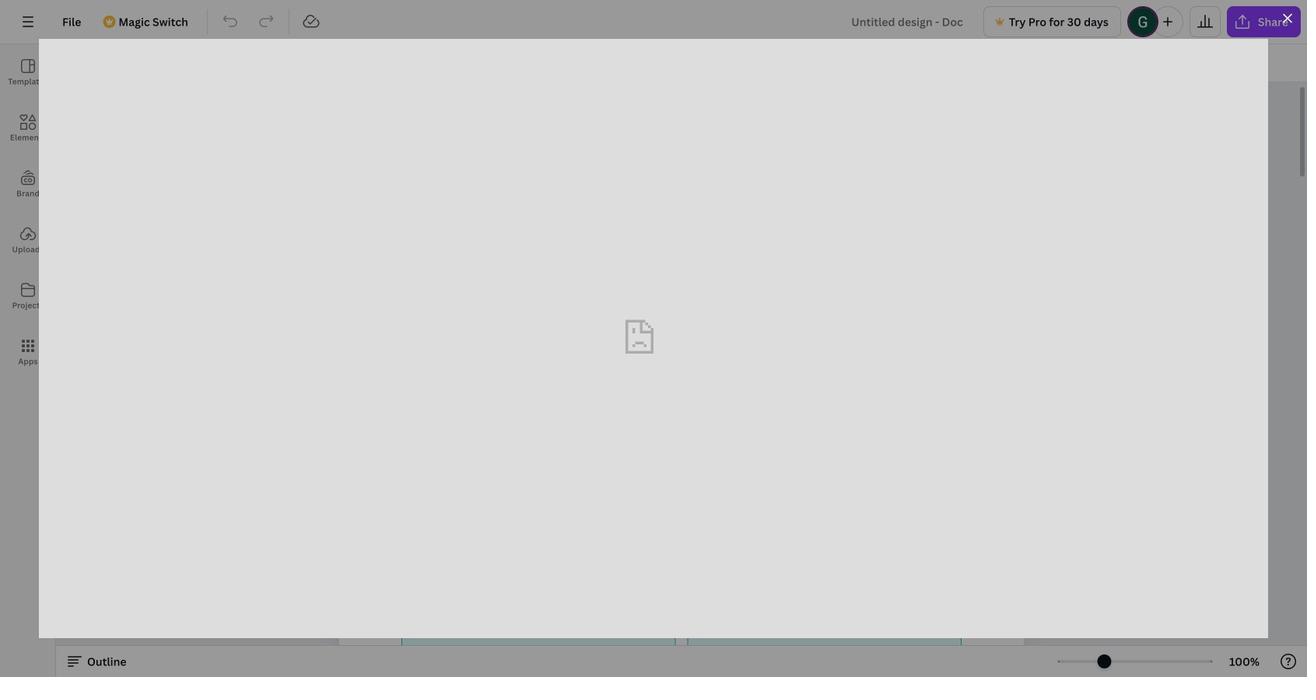 Task type: describe. For each thing, give the bounding box(es) containing it.
side panel tab list
[[0, 44, 56, 381]]



Task type: vqa. For each thing, say whether or not it's contained in the screenshot.
Search search field
no



Task type: locate. For each thing, give the bounding box(es) containing it.
main menu bar
[[0, 0, 1307, 44]]

None text field
[[339, 101, 1024, 678]]

Design title text field
[[839, 6, 977, 37]]



